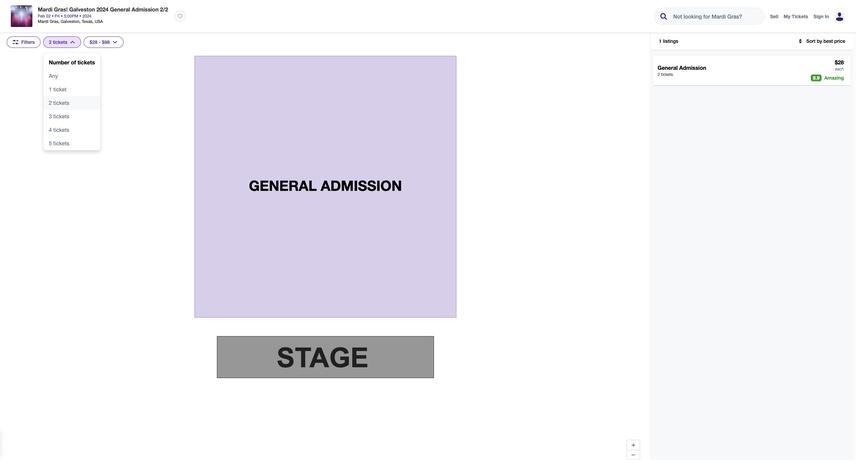 Task type: vqa. For each thing, say whether or not it's contained in the screenshot.
D.A.R.
no



Task type: describe. For each thing, give the bounding box(es) containing it.
1 ticket
[[49, 86, 67, 92]]

usa
[[95, 19, 103, 24]]

-
[[99, 39, 101, 45]]

4 tickets
[[49, 127, 69, 133]]

$28 - $98
[[90, 39, 110, 45]]

8.9
[[813, 75, 820, 81]]

3
[[49, 113, 52, 119]]

admission inside mardi gras! galveston 2024 general admission 2/2 feb 02 • fri • 5:00pm • 2024 mardi gras , galveston, texas, usa
[[132, 6, 159, 12]]

mardi gras tickets image
[[11, 5, 32, 27]]

sort
[[807, 38, 816, 44]]

$98
[[102, 39, 110, 45]]

1 vertical spatial 2024
[[82, 14, 91, 19]]

general inside mardi gras! galveston 2024 general admission 2/2 feb 02 • fri • 5:00pm • 2024 mardi gras , galveston, texas, usa
[[110, 6, 130, 12]]

1 listings
[[659, 38, 679, 44]]

tickets
[[792, 14, 808, 19]]

gras
[[50, 19, 58, 24]]

1 for 1 listings
[[659, 38, 662, 44]]

4
[[49, 127, 52, 133]]

zoom out button image
[[631, 453, 636, 458]]

1 for 1 ticket
[[49, 86, 52, 92]]

amazing
[[825, 75, 844, 81]]

2 mardi from the top
[[38, 19, 48, 24]]

2 tickets button
[[43, 36, 81, 48]]

tickets right 5
[[53, 140, 69, 146]]

fri
[[55, 14, 60, 19]]

feb
[[38, 14, 45, 19]]

price
[[835, 38, 846, 44]]

2/2
[[160, 6, 168, 12]]

texas,
[[82, 19, 94, 24]]

2 • from the left
[[61, 14, 63, 19]]

listings
[[663, 38, 679, 44]]

2 tickets inside "2 tickets" button
[[49, 39, 67, 45]]

in
[[825, 14, 829, 19]]

mardi gras! galveston 2024 general admission 2/2 link
[[38, 5, 168, 14]]

tickets right 3
[[53, 113, 69, 119]]

admission inside general admission 2 tickets
[[679, 64, 706, 71]]

5
[[49, 140, 52, 146]]

sort by best price
[[807, 38, 846, 44]]

number
[[49, 59, 69, 65]]

5 tickets
[[49, 140, 69, 146]]

general inside general admission 2 tickets
[[658, 64, 678, 71]]

my tickets
[[784, 14, 808, 19]]

tickets right of
[[78, 59, 95, 65]]

by
[[817, 38, 822, 44]]

sign
[[814, 14, 824, 19]]

general admission 2 tickets
[[658, 64, 706, 77]]

mardi gras! galveston 2024 general admission 2/2 feb 02 • fri • 5:00pm • 2024 mardi gras , galveston, texas, usa
[[38, 6, 168, 24]]

0 vertical spatial 2024
[[97, 6, 109, 12]]



Task type: locate. For each thing, give the bounding box(es) containing it.
02
[[46, 14, 51, 19]]

1 horizontal spatial 2024
[[97, 6, 109, 12]]

tickets down '1 listings'
[[661, 72, 673, 77]]

Not looking for Mardi Gras? search field
[[668, 8, 764, 24]]

0 horizontal spatial admission
[[132, 6, 159, 12]]

0 horizontal spatial $28
[[90, 39, 97, 45]]

1 vertical spatial 2 tickets
[[49, 100, 69, 106]]

mardi up 02
[[38, 6, 53, 12]]

tickets inside general admission 2 tickets
[[661, 72, 673, 77]]

$28 - $98 button
[[84, 36, 124, 48]]

any
[[49, 73, 58, 79]]

2024 up usa
[[97, 6, 109, 12]]

2
[[49, 39, 51, 45], [658, 72, 660, 77], [49, 100, 52, 106]]

sell
[[770, 14, 779, 19]]

2 inside general admission 2 tickets
[[658, 72, 660, 77]]

1 vertical spatial 2
[[658, 72, 660, 77]]

1 mardi from the top
[[38, 6, 53, 12]]

2 horizontal spatial •
[[79, 14, 81, 19]]

1 horizontal spatial 1
[[659, 38, 662, 44]]

gras!
[[54, 6, 68, 12]]

my tickets link
[[784, 14, 808, 19]]

$28 for $28 - $98
[[90, 39, 97, 45]]

tickets
[[53, 39, 67, 45], [78, 59, 95, 65], [661, 72, 673, 77], [53, 100, 69, 106], [53, 113, 69, 119], [53, 127, 69, 133], [53, 140, 69, 146]]

tickets down ticket
[[53, 100, 69, 106]]

1 vertical spatial admission
[[679, 64, 706, 71]]

0 vertical spatial 2
[[49, 39, 51, 45]]

2024 up texas,
[[82, 14, 91, 19]]

1 vertical spatial $28
[[835, 59, 844, 65]]

2 tickets
[[49, 39, 67, 45], [49, 100, 69, 106]]

0 vertical spatial mardi
[[38, 6, 53, 12]]

best
[[824, 38, 833, 44]]

,
[[58, 19, 60, 24]]

tickets right 4
[[53, 127, 69, 133]]

mardi gras link
[[38, 19, 58, 24]]

mardi down the feb on the left top
[[38, 19, 48, 24]]

1 2 tickets from the top
[[49, 39, 67, 45]]

1 horizontal spatial admission
[[679, 64, 706, 71]]

$28 up the each on the top right of page
[[835, 59, 844, 65]]

0 vertical spatial 2 tickets
[[49, 39, 67, 45]]

1
[[659, 38, 662, 44], [49, 86, 52, 92]]

0 horizontal spatial 1
[[49, 86, 52, 92]]

$28
[[90, 39, 97, 45], [835, 59, 844, 65]]

galveston
[[69, 6, 95, 12]]

0 vertical spatial $28
[[90, 39, 97, 45]]

sign in
[[814, 14, 829, 19]]

0 vertical spatial admission
[[132, 6, 159, 12]]

1 horizontal spatial $28
[[835, 59, 844, 65]]

2 tickets up 3 tickets
[[49, 100, 69, 106]]

3 tickets
[[49, 113, 69, 119]]

• right fri
[[61, 14, 63, 19]]

2024
[[97, 6, 109, 12], [82, 14, 91, 19]]

each
[[835, 67, 844, 72]]

2 inside button
[[49, 39, 51, 45]]

2 2 tickets from the top
[[49, 100, 69, 106]]

$28 inside 'button'
[[90, 39, 97, 45]]

ticket
[[53, 86, 67, 92]]

1 vertical spatial mardi
[[38, 19, 48, 24]]

of
[[71, 59, 76, 65]]

• right 02
[[52, 14, 54, 19]]

1 horizontal spatial •
[[61, 14, 63, 19]]

0 horizontal spatial 2024
[[82, 14, 91, 19]]

1 left ticket
[[49, 86, 52, 92]]

1 left listings at top right
[[659, 38, 662, 44]]

0 horizontal spatial general
[[110, 6, 130, 12]]

tickets inside button
[[53, 39, 67, 45]]

number of tickets
[[49, 59, 95, 65]]

3 • from the left
[[79, 14, 81, 19]]

sign in link
[[814, 14, 829, 19]]

2 vertical spatial 2
[[49, 100, 52, 106]]

•
[[52, 14, 54, 19], [61, 14, 63, 19], [79, 14, 81, 19]]

1 vertical spatial 1
[[49, 86, 52, 92]]

zoom in button image
[[631, 443, 636, 448]]

admission
[[132, 6, 159, 12], [679, 64, 706, 71]]

tickets up "number" at top left
[[53, 39, 67, 45]]

sell link
[[770, 14, 779, 19]]

mardi
[[38, 6, 53, 12], [38, 19, 48, 24]]

1 vertical spatial general
[[658, 64, 678, 71]]

filters button
[[7, 36, 40, 48]]

1 horizontal spatial general
[[658, 64, 678, 71]]

my
[[784, 14, 791, 19]]

2 tickets up "number" at top left
[[49, 39, 67, 45]]

• down galveston
[[79, 14, 81, 19]]

0 horizontal spatial •
[[52, 14, 54, 19]]

galveston,
[[61, 19, 81, 24]]

0 vertical spatial 1
[[659, 38, 662, 44]]

$28 left -
[[90, 39, 97, 45]]

filters
[[21, 39, 35, 45]]

$28 for $28
[[835, 59, 844, 65]]

general
[[110, 6, 130, 12], [658, 64, 678, 71]]

5:00pm
[[64, 14, 78, 19]]

1 • from the left
[[52, 14, 54, 19]]

0 vertical spatial general
[[110, 6, 130, 12]]



